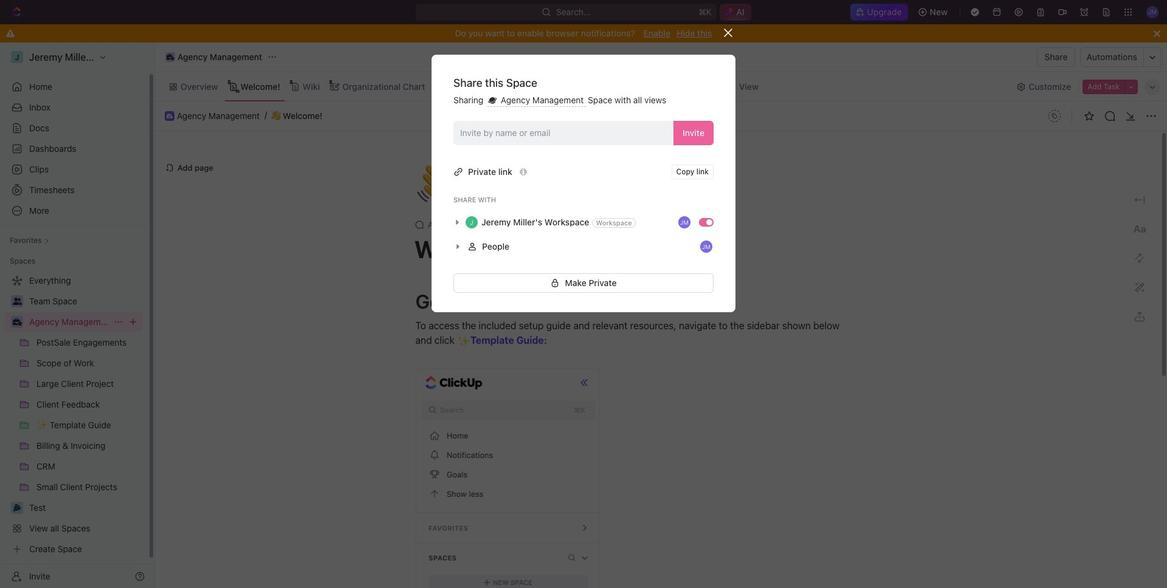 Task type: locate. For each thing, give the bounding box(es) containing it.
0 vertical spatial business time image
[[167, 114, 173, 118]]

1 vertical spatial business time image
[[12, 319, 22, 326]]

tree
[[5, 271, 143, 559]]

business time image
[[167, 114, 173, 118], [12, 319, 22, 326]]

0 horizontal spatial business time image
[[12, 319, 22, 326]]

sidebar navigation
[[0, 43, 155, 588]]

business time image inside sidebar navigation
[[12, 319, 22, 326]]



Task type: vqa. For each thing, say whether or not it's contained in the screenshot.
Inbox
no



Task type: describe. For each thing, give the bounding box(es) containing it.
1 horizontal spatial business time image
[[167, 114, 173, 118]]

business time image
[[166, 54, 174, 60]]

Invite by name or email text field
[[460, 124, 669, 142]]

tree inside sidebar navigation
[[5, 271, 143, 559]]



